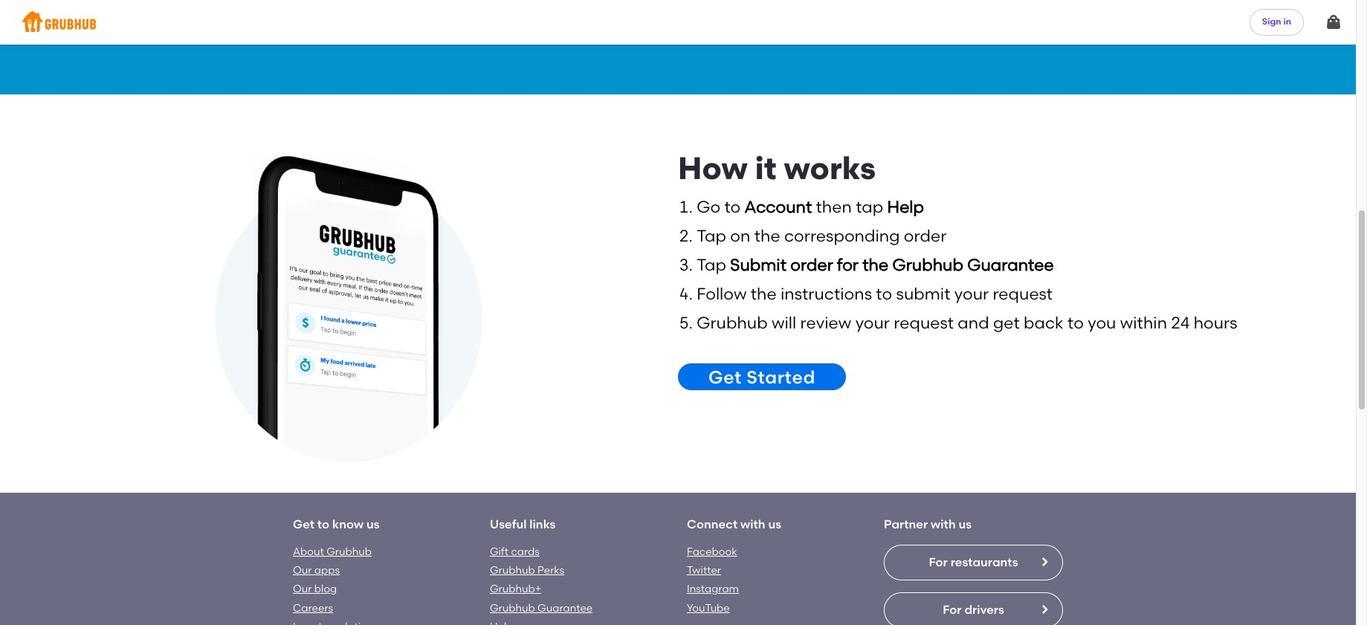 Task type: describe. For each thing, give the bounding box(es) containing it.
1 vertical spatial the
[[863, 255, 889, 275]]

will
[[772, 313, 797, 333]]

about grubhub our apps our                                     blog careers
[[293, 546, 372, 615]]

for for for drivers
[[943, 603, 962, 617]]

perks
[[538, 565, 565, 577]]

get for get started
[[709, 367, 742, 388]]

grubhub logo image
[[22, 7, 97, 37]]

follow
[[697, 284, 747, 304]]

get
[[994, 313, 1020, 333]]

1 our from the top
[[293, 565, 312, 577]]

twitter
[[687, 565, 721, 577]]

restaurants
[[951, 555, 1019, 570]]

grubhub+ link
[[490, 583, 542, 596]]

for drivers
[[943, 603, 1005, 617]]

help
[[888, 197, 925, 217]]

grubhub will review your request and get back to you within 24 hours
[[697, 313, 1238, 333]]

1 vertical spatial order
[[791, 255, 834, 275]]

facebook
[[687, 546, 738, 558]]

you
[[1088, 313, 1117, 333]]

blog
[[314, 583, 337, 596]]

started
[[747, 367, 816, 388]]

sign in
[[1263, 17, 1292, 27]]

sign
[[1263, 17, 1282, 27]]

partner with us
[[884, 518, 972, 532]]

back
[[1024, 313, 1064, 333]]

tap
[[856, 197, 884, 217]]

guarantee for gift cards grubhub perks grubhub+ grubhub guarantee
[[538, 602, 593, 615]]

0 horizontal spatial your
[[856, 313, 890, 333]]

for drivers link
[[884, 593, 1064, 626]]

grubhub up submit
[[893, 255, 964, 275]]

0 vertical spatial the
[[755, 226, 781, 246]]

instagram
[[687, 583, 739, 596]]

grubhub inside "about grubhub our apps our                                     blog careers"
[[327, 546, 372, 558]]

for
[[838, 255, 859, 275]]

how
[[678, 150, 748, 187]]

tap on the corresponding order
[[697, 226, 947, 246]]

and
[[958, 313, 990, 333]]

grubhub perks link
[[490, 565, 565, 577]]

how it works
[[678, 150, 876, 187]]

corresponding
[[785, 226, 900, 246]]

works
[[784, 150, 876, 187]]

twitter link
[[687, 565, 721, 577]]

go
[[697, 197, 721, 217]]

1 us from the left
[[367, 518, 380, 532]]

get to know us
[[293, 518, 380, 532]]

grubhub down 'gift cards' link
[[490, 565, 535, 577]]

grubhub+
[[490, 583, 542, 596]]

to left you
[[1068, 313, 1084, 333]]

right image for for restaurants
[[1039, 556, 1051, 568]]

sign in link
[[1250, 9, 1305, 36]]

get started button
[[678, 364, 846, 391]]

to left the know
[[317, 518, 330, 532]]

gift cards grubhub perks grubhub+ grubhub guarantee
[[490, 546, 593, 615]]

careers
[[293, 602, 333, 615]]

1 horizontal spatial your
[[955, 284, 989, 304]]

then
[[816, 197, 852, 217]]

connect with us
[[687, 518, 782, 532]]

24
[[1172, 313, 1190, 333]]

connect
[[687, 518, 738, 532]]

cards
[[511, 546, 540, 558]]

grubhub down grubhub+ link
[[490, 602, 535, 615]]

account
[[745, 197, 812, 217]]

to down tap submit order for the grubhub guarantee
[[876, 284, 893, 304]]

hours
[[1194, 313, 1238, 333]]

on
[[731, 226, 751, 246]]



Task type: vqa. For each thing, say whether or not it's contained in the screenshot.
first Tap from the top of the page
yes



Task type: locate. For each thing, give the bounding box(es) containing it.
gift cards link
[[490, 546, 540, 558]]

for restaurants
[[929, 555, 1019, 570]]

us up the for restaurants
[[959, 518, 972, 532]]

1 vertical spatial right image
[[1039, 604, 1051, 616]]

tap
[[697, 226, 727, 246], [697, 255, 727, 275]]

your
[[955, 284, 989, 304], [856, 313, 890, 333]]

partner
[[884, 518, 928, 532]]

right image for for drivers
[[1039, 604, 1051, 616]]

2 tap from the top
[[697, 255, 727, 275]]

0 vertical spatial get
[[709, 367, 742, 388]]

order down tap on the corresponding order
[[791, 255, 834, 275]]

links
[[530, 518, 556, 532]]

right image inside for restaurants 'link'
[[1039, 556, 1051, 568]]

1 horizontal spatial get
[[709, 367, 742, 388]]

0 horizontal spatial with
[[741, 518, 766, 532]]

1 vertical spatial your
[[856, 313, 890, 333]]

2 our from the top
[[293, 583, 312, 596]]

grubhub down the know
[[327, 546, 372, 558]]

to
[[725, 197, 741, 217], [876, 284, 893, 304], [1068, 313, 1084, 333], [317, 518, 330, 532]]

app screenshot image
[[200, 150, 497, 470]]

for down partner with us
[[929, 555, 948, 570]]

our down about
[[293, 565, 312, 577]]

useful links
[[490, 518, 556, 532]]

get up about
[[293, 518, 315, 532]]

get for get to know us
[[293, 518, 315, 532]]

us right connect
[[769, 518, 782, 532]]

get
[[709, 367, 742, 388], [293, 518, 315, 532]]

tap for tap on the corresponding order
[[697, 226, 727, 246]]

know
[[332, 518, 364, 532]]

0 vertical spatial our
[[293, 565, 312, 577]]

instagram link
[[687, 583, 739, 596]]

order
[[904, 226, 947, 246], [791, 255, 834, 275]]

0 horizontal spatial order
[[791, 255, 834, 275]]

2 us from the left
[[769, 518, 782, 532]]

1 with from the left
[[741, 518, 766, 532]]

0 vertical spatial your
[[955, 284, 989, 304]]

us for connect with us
[[769, 518, 782, 532]]

submit
[[897, 284, 951, 304]]

it
[[755, 150, 777, 187]]

guarantee down perks
[[538, 602, 593, 615]]

gift
[[490, 546, 509, 558]]

0 vertical spatial order
[[904, 226, 947, 246]]

1 tap from the top
[[697, 226, 727, 246]]

0 vertical spatial request
[[993, 284, 1053, 304]]

grubhub guarantee link
[[490, 602, 593, 615]]

0 horizontal spatial guarantee
[[538, 602, 593, 615]]

1 horizontal spatial order
[[904, 226, 947, 246]]

1 vertical spatial request
[[894, 313, 954, 333]]

0 horizontal spatial us
[[367, 518, 380, 532]]

2 horizontal spatial us
[[959, 518, 972, 532]]

get left the started on the right bottom
[[709, 367, 742, 388]]

guarantee for tap submit order for the grubhub guarantee
[[968, 255, 1054, 275]]

1 vertical spatial get
[[293, 518, 315, 532]]

within
[[1121, 313, 1168, 333]]

us
[[367, 518, 380, 532], [769, 518, 782, 532], [959, 518, 972, 532]]

instructions
[[781, 284, 872, 304]]

facebook twitter instagram youtube
[[687, 546, 739, 615]]

0 vertical spatial right image
[[1039, 556, 1051, 568]]

us right the know
[[367, 518, 380, 532]]

right image right drivers
[[1039, 604, 1051, 616]]

with right connect
[[741, 518, 766, 532]]

grubhub
[[893, 255, 964, 275], [697, 313, 768, 333], [327, 546, 372, 558], [490, 565, 535, 577], [490, 602, 535, 615]]

to right the go
[[725, 197, 741, 217]]

apps
[[314, 565, 340, 577]]

review
[[801, 313, 852, 333]]

our
[[293, 565, 312, 577], [293, 583, 312, 596]]

1 vertical spatial for
[[943, 603, 962, 617]]

tap up follow
[[697, 255, 727, 275]]

get inside button
[[709, 367, 742, 388]]

go to account then tap help
[[697, 197, 925, 217]]

about grubhub link
[[293, 546, 372, 558]]

the down "submit"
[[751, 284, 777, 304]]

useful
[[490, 518, 527, 532]]

0 vertical spatial guarantee
[[968, 255, 1054, 275]]

right image
[[1039, 556, 1051, 568], [1039, 604, 1051, 616]]

right image inside for drivers link
[[1039, 604, 1051, 616]]

1 vertical spatial tap
[[697, 255, 727, 275]]

request
[[993, 284, 1053, 304], [894, 313, 954, 333]]

the right 'on'
[[755, 226, 781, 246]]

guarantee
[[968, 255, 1054, 275], [538, 602, 593, 615]]

order down help on the top right
[[904, 226, 947, 246]]

about
[[293, 546, 324, 558]]

0 horizontal spatial request
[[894, 313, 954, 333]]

youtube link
[[687, 602, 730, 615]]

youtube
[[687, 602, 730, 615]]

0 vertical spatial for
[[929, 555, 948, 570]]

with
[[741, 518, 766, 532], [931, 518, 956, 532]]

1 horizontal spatial us
[[769, 518, 782, 532]]

grubhub down follow
[[697, 313, 768, 333]]

tap for tap submit order for the grubhub guarantee
[[697, 255, 727, 275]]

submit
[[731, 255, 787, 275]]

follow the instructions to submit your request
[[697, 284, 1053, 304]]

1 vertical spatial guarantee
[[538, 602, 593, 615]]

for
[[929, 555, 948, 570], [943, 603, 962, 617]]

the
[[755, 226, 781, 246], [863, 255, 889, 275], [751, 284, 777, 304]]

2 vertical spatial the
[[751, 284, 777, 304]]

1 right image from the top
[[1039, 556, 1051, 568]]

tap left 'on'
[[697, 226, 727, 246]]

us for partner with us
[[959, 518, 972, 532]]

our up careers link
[[293, 583, 312, 596]]

with for connect
[[741, 518, 766, 532]]

right image right restaurants
[[1039, 556, 1051, 568]]

request down submit
[[894, 313, 954, 333]]

for inside 'link'
[[929, 555, 948, 570]]

request up get
[[993, 284, 1053, 304]]

0 vertical spatial tap
[[697, 226, 727, 246]]

drivers
[[965, 603, 1005, 617]]

1 horizontal spatial guarantee
[[968, 255, 1054, 275]]

careers link
[[293, 602, 333, 615]]

with right partner
[[931, 518, 956, 532]]

our                                     blog link
[[293, 583, 337, 596]]

3 us from the left
[[959, 518, 972, 532]]

2 with from the left
[[931, 518, 956, 532]]

get started
[[709, 367, 816, 388]]

0 horizontal spatial get
[[293, 518, 315, 532]]

facebook link
[[687, 546, 738, 558]]

guarantee up get
[[968, 255, 1054, 275]]

your down follow the instructions to submit your request at the top right of the page
[[856, 313, 890, 333]]

tap submit order for the grubhub guarantee
[[697, 255, 1054, 275]]

2 right image from the top
[[1039, 604, 1051, 616]]

your up and
[[955, 284, 989, 304]]

for left drivers
[[943, 603, 962, 617]]

in
[[1284, 17, 1292, 27]]

for for for restaurants
[[929, 555, 948, 570]]

1 vertical spatial our
[[293, 583, 312, 596]]

the right for
[[863, 255, 889, 275]]

our apps link
[[293, 565, 340, 577]]

with for partner
[[931, 518, 956, 532]]

guarantee inside gift cards grubhub perks grubhub+ grubhub guarantee
[[538, 602, 593, 615]]

1 horizontal spatial with
[[931, 518, 956, 532]]

for restaurants link
[[884, 545, 1064, 581]]

1 horizontal spatial request
[[993, 284, 1053, 304]]



